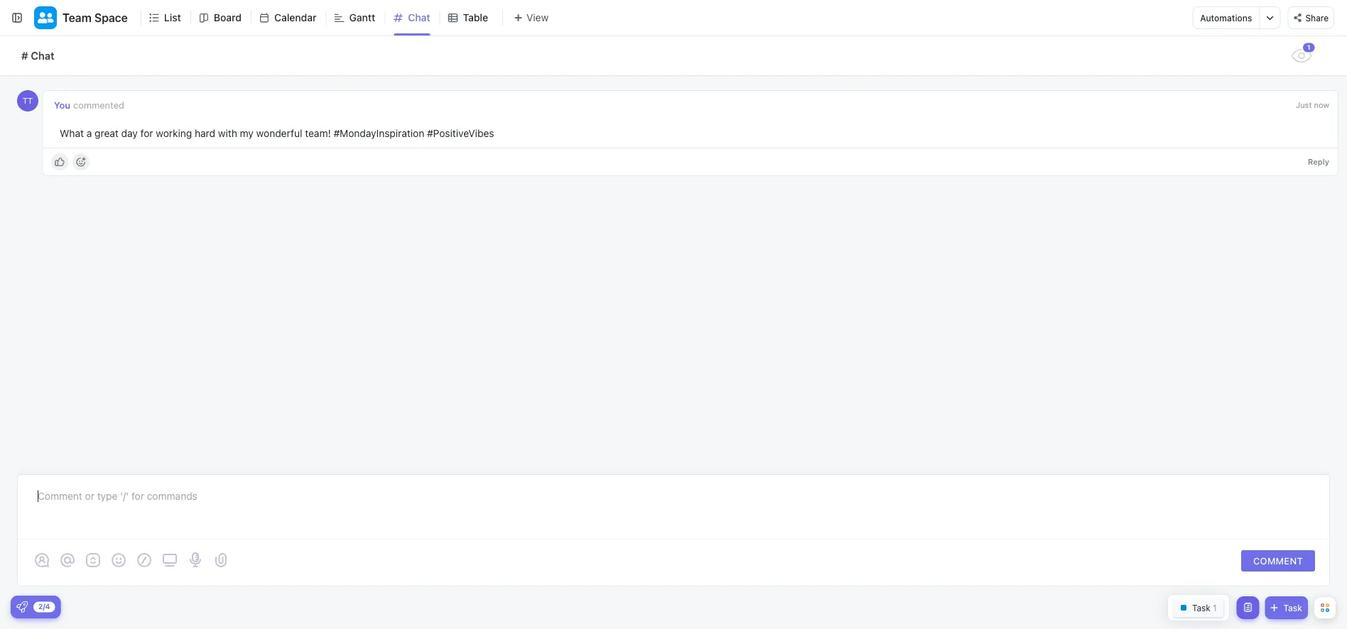 Task type: locate. For each thing, give the bounding box(es) containing it.
what a great day for working hard with my wonderful team! #mondayinspiration #positivevibes
[[60, 128, 494, 139]]

onboarding checklist button image
[[16, 602, 28, 613]]

2/4
[[38, 603, 50, 611]]

chat right gantt link in the left of the page
[[408, 12, 430, 23]]

0 horizontal spatial chat
[[31, 49, 54, 62]]

team!
[[305, 128, 331, 139]]

1 horizontal spatial chat
[[408, 12, 430, 23]]

team
[[63, 11, 92, 25]]

0 vertical spatial chat
[[408, 12, 430, 23]]

automations
[[1201, 13, 1253, 23]]

space
[[94, 11, 128, 25]]

just now
[[1297, 100, 1330, 109]]

chat
[[408, 12, 430, 23], [31, 49, 54, 62]]

chat link
[[408, 0, 436, 36]]

board link
[[214, 0, 247, 36]]

reply
[[1309, 157, 1330, 167]]

gantt
[[349, 12, 376, 23]]

you
[[54, 100, 70, 110]]

team space
[[63, 11, 128, 25]]

task
[[1284, 604, 1303, 613]]

chat right "#"
[[31, 49, 54, 62]]

you commented
[[54, 100, 124, 110]]

automations button
[[1194, 7, 1260, 28]]

1 vertical spatial chat
[[31, 49, 54, 62]]

hard
[[195, 128, 215, 139]]

my
[[240, 128, 254, 139]]

table link
[[463, 0, 494, 36]]

for
[[140, 128, 153, 139]]

now
[[1315, 100, 1330, 109]]

view
[[527, 12, 549, 23]]

#
[[21, 49, 28, 62]]

just
[[1297, 100, 1313, 109]]

share
[[1306, 13, 1329, 23]]

a
[[87, 128, 92, 139]]

day
[[121, 128, 138, 139]]

user friends image
[[37, 11, 53, 24]]



Task type: describe. For each thing, give the bounding box(es) containing it.
gantt link
[[349, 0, 381, 36]]

comment
[[1254, 556, 1304, 567]]

tt
[[23, 96, 33, 106]]

calendar link
[[274, 0, 322, 36]]

working
[[156, 128, 192, 139]]

#mondayinspiration
[[334, 128, 425, 139]]

board
[[214, 12, 242, 23]]

list
[[164, 12, 181, 23]]

what
[[60, 128, 84, 139]]

share button
[[1288, 6, 1335, 29]]

onboarding checklist button element
[[16, 602, 28, 613]]

team space button
[[57, 2, 128, 33]]

calendar
[[274, 12, 317, 23]]

1 button
[[1292, 42, 1317, 63]]

great
[[95, 128, 119, 139]]

#positivevibes
[[427, 128, 494, 139]]

with
[[218, 128, 237, 139]]

comment button
[[1242, 551, 1316, 572]]

table
[[463, 12, 488, 23]]

# chat
[[21, 49, 54, 62]]

1
[[1308, 44, 1311, 51]]

view button
[[503, 9, 553, 27]]

commented
[[73, 100, 124, 110]]

list link
[[164, 0, 187, 36]]

wonderful
[[256, 128, 302, 139]]



Task type: vqa. For each thing, say whether or not it's contained in the screenshot.
drumstick bite image
no



